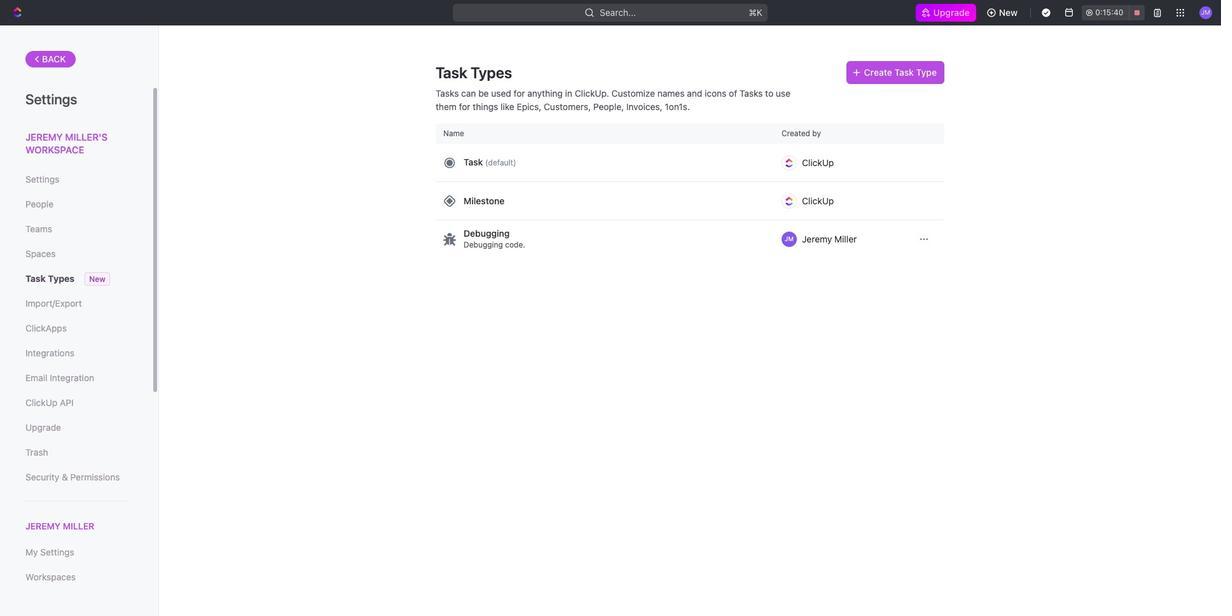 Task type: describe. For each thing, give the bounding box(es) containing it.
tasks can be used for anything in clickup. customize names and icons of tasks to use them for things like epics, customers, people, invoices, 1on1s.
[[436, 88, 791, 112]]

0 vertical spatial settings
[[25, 91, 77, 108]]

workspaces link
[[25, 566, 127, 588]]

1on1s.
[[665, 101, 690, 112]]

email integration
[[25, 372, 94, 383]]

like
[[501, 101, 515, 112]]

use
[[776, 88, 791, 99]]

jeremy inside jeremy miller's workspace
[[25, 131, 63, 143]]

⌘k
[[749, 7, 763, 18]]

1 horizontal spatial for
[[514, 88, 525, 99]]

people link
[[25, 193, 127, 215]]

integration
[[50, 372, 94, 383]]

task (default)
[[464, 157, 516, 167]]

0:15:40
[[1096, 8, 1124, 17]]

clickup.
[[575, 88, 610, 99]]

back link
[[25, 51, 76, 67]]

customers,
[[544, 101, 591, 112]]

by
[[813, 129, 822, 138]]

api
[[60, 397, 74, 408]]

new inside button
[[1000, 7, 1018, 18]]

1 tasks from the left
[[436, 88, 459, 99]]

&
[[62, 472, 68, 482]]

clickapps
[[25, 323, 67, 333]]

created by
[[782, 129, 822, 138]]

clickup api
[[25, 397, 74, 408]]

new inside settings element
[[89, 274, 106, 284]]

email
[[25, 372, 47, 383]]

clickup for task
[[802, 157, 834, 168]]

spaces
[[25, 248, 56, 259]]

integrations
[[25, 347, 74, 358]]

miller inside settings element
[[63, 521, 94, 531]]

import/export link
[[25, 293, 127, 314]]

in
[[565, 88, 573, 99]]

settings link
[[25, 169, 127, 190]]

task inside settings element
[[25, 273, 46, 284]]

debugging debugging code.
[[464, 228, 526, 249]]

integrations link
[[25, 342, 127, 364]]

customize
[[612, 88, 655, 99]]

security & permissions link
[[25, 466, 127, 488]]

1 horizontal spatial task types
[[436, 64, 512, 81]]

invoices,
[[627, 101, 663, 112]]

1 vertical spatial settings
[[25, 174, 59, 185]]

things
[[473, 101, 498, 112]]

my settings
[[25, 547, 74, 558]]

be
[[479, 88, 489, 99]]

jeremy miller inside settings element
[[25, 521, 94, 531]]

people
[[25, 199, 54, 209]]

2 vertical spatial settings
[[40, 547, 74, 558]]

types inside settings element
[[48, 273, 75, 284]]

0 horizontal spatial jm
[[785, 235, 794, 243]]

clickup api link
[[25, 392, 127, 414]]



Task type: vqa. For each thing, say whether or not it's contained in the screenshot.
bottom Types
yes



Task type: locate. For each thing, give the bounding box(es) containing it.
of
[[729, 88, 738, 99]]

1 horizontal spatial tasks
[[740, 88, 763, 99]]

0 vertical spatial upgrade
[[934, 7, 970, 18]]

0 vertical spatial for
[[514, 88, 525, 99]]

1 horizontal spatial jm
[[1202, 8, 1211, 16]]

email integration link
[[25, 367, 127, 389]]

1 horizontal spatial types
[[471, 64, 512, 81]]

created
[[782, 129, 811, 138]]

task down spaces
[[25, 273, 46, 284]]

types up import/export
[[48, 273, 75, 284]]

0 vertical spatial jm
[[1202, 8, 1211, 16]]

clickup
[[802, 157, 834, 168], [802, 195, 834, 206], [25, 397, 57, 408]]

clickup for milestone
[[802, 195, 834, 206]]

new button
[[982, 3, 1026, 23]]

0 vertical spatial debugging
[[464, 228, 510, 239]]

1 vertical spatial upgrade
[[25, 422, 61, 433]]

1 horizontal spatial upgrade link
[[916, 4, 977, 22]]

teams
[[25, 223, 52, 234]]

anything
[[528, 88, 563, 99]]

settings up people
[[25, 174, 59, 185]]

for up epics,
[[514, 88, 525, 99]]

0 horizontal spatial miller
[[63, 521, 94, 531]]

and
[[687, 88, 703, 99]]

settings element
[[0, 25, 159, 616]]

tasks up them
[[436, 88, 459, 99]]

0 horizontal spatial new
[[89, 274, 106, 284]]

jm inside dropdown button
[[1202, 8, 1211, 16]]

upgrade link down clickup api link
[[25, 417, 127, 438]]

0 vertical spatial task types
[[436, 64, 512, 81]]

new
[[1000, 7, 1018, 18], [89, 274, 106, 284]]

icons
[[705, 88, 727, 99]]

1 vertical spatial jeremy miller
[[25, 521, 94, 531]]

back
[[42, 53, 66, 64]]

task types up "can"
[[436, 64, 512, 81]]

jeremy
[[25, 131, 63, 143], [802, 234, 833, 244], [25, 521, 61, 531]]

bug image
[[444, 233, 456, 246]]

jm
[[1202, 8, 1211, 16], [785, 235, 794, 243]]

miller
[[835, 234, 857, 244], [63, 521, 94, 531]]

jeremy miller
[[802, 234, 857, 244], [25, 521, 94, 531]]

settings right my
[[40, 547, 74, 558]]

0 horizontal spatial tasks
[[436, 88, 459, 99]]

2 vertical spatial jeremy
[[25, 521, 61, 531]]

2 tasks from the left
[[740, 88, 763, 99]]

create task type
[[865, 67, 937, 78]]

0 vertical spatial jeremy miller
[[802, 234, 857, 244]]

for
[[514, 88, 525, 99], [459, 101, 471, 112]]

task types up import/export
[[25, 273, 75, 284]]

jeremy miller's workspace
[[25, 131, 108, 155]]

1 vertical spatial jm
[[785, 235, 794, 243]]

0 vertical spatial jeremy
[[25, 131, 63, 143]]

debugging up the code.
[[464, 228, 510, 239]]

0 horizontal spatial upgrade
[[25, 422, 61, 433]]

used
[[491, 88, 512, 99]]

name
[[444, 129, 464, 138]]

task left the (default)
[[464, 157, 483, 167]]

0 vertical spatial clickup
[[802, 157, 834, 168]]

task inside create task type button
[[895, 67, 914, 78]]

to
[[766, 88, 774, 99]]

task
[[436, 64, 468, 81], [895, 67, 914, 78], [464, 157, 483, 167], [25, 273, 46, 284]]

can
[[461, 88, 476, 99]]

spaces link
[[25, 243, 127, 265]]

clickup inside settings element
[[25, 397, 57, 408]]

code.
[[505, 240, 526, 249]]

my settings link
[[25, 542, 127, 563]]

milestone
[[464, 195, 505, 206]]

upgrade
[[934, 7, 970, 18], [25, 422, 61, 433]]

(default)
[[486, 158, 516, 167]]

jm button
[[1196, 3, 1217, 23]]

settings
[[25, 91, 77, 108], [25, 174, 59, 185], [40, 547, 74, 558]]

1 vertical spatial upgrade link
[[25, 417, 127, 438]]

upgrade inside settings element
[[25, 422, 61, 433]]

names
[[658, 88, 685, 99]]

1 vertical spatial types
[[48, 273, 75, 284]]

0 horizontal spatial task types
[[25, 273, 75, 284]]

my
[[25, 547, 38, 558]]

debugging
[[464, 228, 510, 239], [464, 240, 503, 249]]

0:15:40 button
[[1083, 5, 1145, 20]]

2 debugging from the top
[[464, 240, 503, 249]]

1 horizontal spatial jeremy miller
[[802, 234, 857, 244]]

task types
[[436, 64, 512, 81], [25, 273, 75, 284]]

settings down back link
[[25, 91, 77, 108]]

1 vertical spatial jeremy
[[802, 234, 833, 244]]

type
[[917, 67, 937, 78]]

them
[[436, 101, 457, 112]]

security & permissions
[[25, 472, 120, 482]]

clickapps link
[[25, 318, 127, 339]]

trash
[[25, 447, 48, 458]]

1 vertical spatial task types
[[25, 273, 75, 284]]

security
[[25, 472, 59, 482]]

1 horizontal spatial new
[[1000, 7, 1018, 18]]

upgrade down clickup api
[[25, 422, 61, 433]]

1 debugging from the top
[[464, 228, 510, 239]]

0 vertical spatial types
[[471, 64, 512, 81]]

upgrade link
[[916, 4, 977, 22], [25, 417, 127, 438]]

miller's
[[65, 131, 108, 143]]

task up "can"
[[436, 64, 468, 81]]

search...
[[600, 7, 637, 18]]

0 horizontal spatial types
[[48, 273, 75, 284]]

permissions
[[70, 472, 120, 482]]

1 vertical spatial new
[[89, 274, 106, 284]]

types
[[471, 64, 512, 81], [48, 273, 75, 284]]

teams link
[[25, 218, 127, 240]]

1 horizontal spatial upgrade
[[934, 7, 970, 18]]

create task type button
[[847, 61, 945, 84]]

0 horizontal spatial upgrade link
[[25, 417, 127, 438]]

0 horizontal spatial jeremy miller
[[25, 521, 94, 531]]

upgrade link left "new" button
[[916, 4, 977, 22]]

import/export
[[25, 298, 82, 309]]

1 vertical spatial debugging
[[464, 240, 503, 249]]

types up be
[[471, 64, 512, 81]]

1 vertical spatial miller
[[63, 521, 94, 531]]

task types inside settings element
[[25, 273, 75, 284]]

debugging left the code.
[[464, 240, 503, 249]]

0 vertical spatial miller
[[835, 234, 857, 244]]

2 vertical spatial clickup
[[25, 397, 57, 408]]

0 vertical spatial upgrade link
[[916, 4, 977, 22]]

for down "can"
[[459, 101, 471, 112]]

trash link
[[25, 442, 127, 463]]

1 vertical spatial clickup
[[802, 195, 834, 206]]

1 vertical spatial for
[[459, 101, 471, 112]]

tasks left to
[[740, 88, 763, 99]]

create
[[865, 67, 893, 78]]

people,
[[594, 101, 624, 112]]

workspace
[[25, 144, 84, 155]]

1 horizontal spatial miller
[[835, 234, 857, 244]]

tasks
[[436, 88, 459, 99], [740, 88, 763, 99]]

epics,
[[517, 101, 542, 112]]

task left type
[[895, 67, 914, 78]]

0 horizontal spatial for
[[459, 101, 471, 112]]

0 vertical spatial new
[[1000, 7, 1018, 18]]

workspaces
[[25, 572, 76, 582]]

upgrade left "new" button
[[934, 7, 970, 18]]



